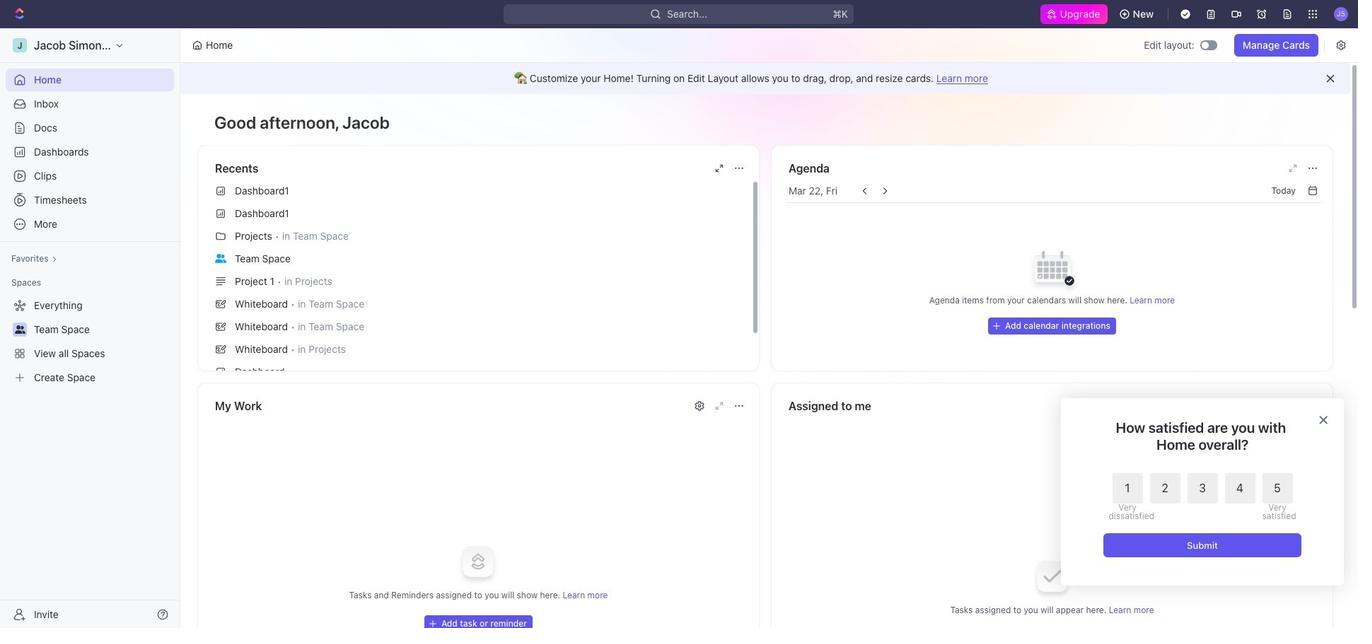 Task type: locate. For each thing, give the bounding box(es) containing it.
option group
[[1109, 473, 1293, 521]]

tree inside sidebar navigation
[[6, 294, 174, 389]]

dialog
[[1062, 398, 1345, 586]]

alert
[[180, 63, 1351, 94]]

user group image
[[215, 254, 226, 263]]

user group image
[[15, 326, 25, 334]]

sidebar navigation
[[0, 28, 183, 628]]

jacob simon's workspace, , element
[[13, 38, 27, 52]]

tree
[[6, 294, 174, 389]]



Task type: vqa. For each thing, say whether or not it's contained in the screenshot.
tree
yes



